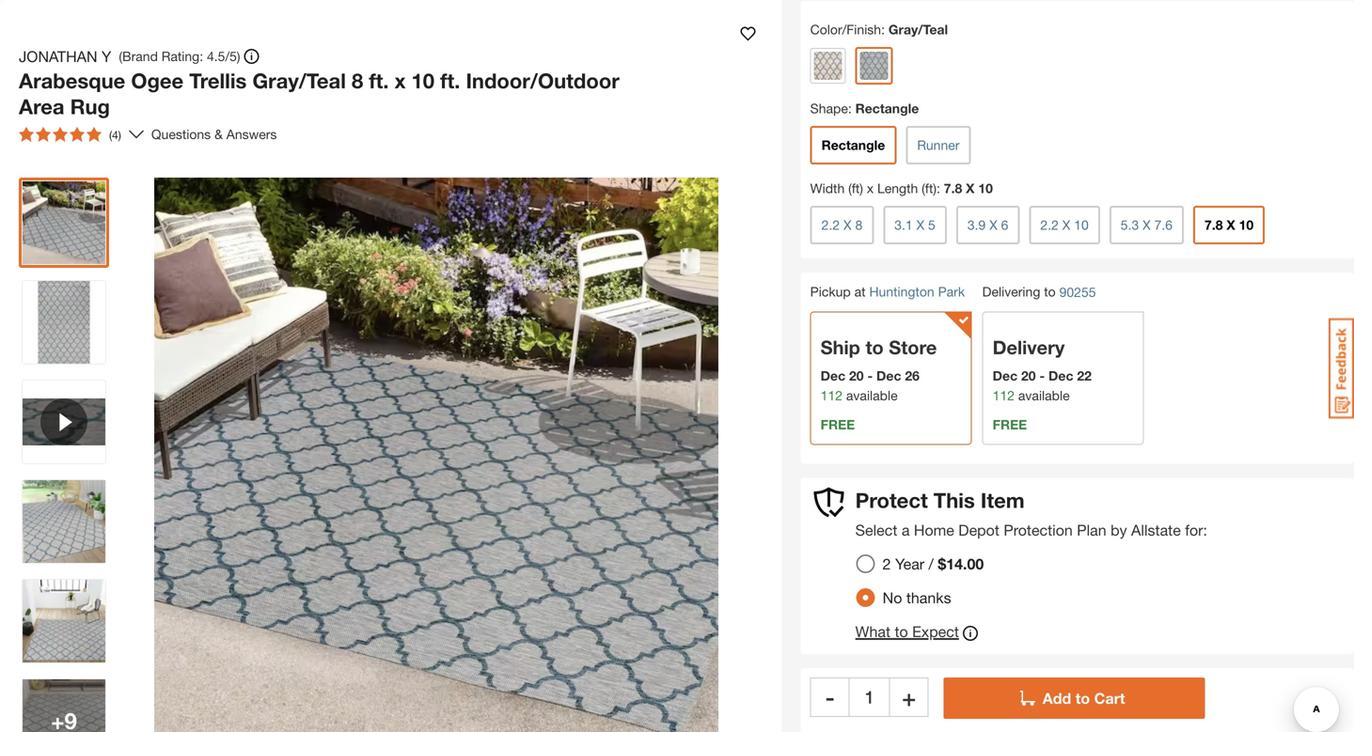 Task type: vqa. For each thing, say whether or not it's contained in the screenshot.
Coffee & Accent Tables
no



Task type: describe. For each thing, give the bounding box(es) containing it.
(4) button
[[11, 119, 129, 150]]

x for 7.8 x 10
[[1227, 217, 1236, 233]]

5.3 x 7.6 button
[[1110, 206, 1185, 245]]

for:
[[1186, 521, 1208, 539]]

x for 3.1 x 5
[[917, 217, 925, 233]]

(4)
[[109, 128, 121, 142]]

7.8 x 10 button
[[1194, 206, 1266, 245]]

1 (ft) from the left
[[849, 181, 864, 196]]

beige/navy image
[[814, 52, 843, 80]]

7.6
[[1155, 217, 1173, 233]]

6168801540001 image
[[23, 381, 105, 464]]

rating:
[[162, 48, 203, 64]]

90255 link
[[1060, 283, 1097, 302]]

runner
[[918, 137, 960, 153]]

select
[[856, 521, 898, 539]]

0 vertical spatial 7.8
[[944, 181, 963, 196]]

22
[[1078, 368, 1092, 384]]

3.1 x 5 button
[[884, 206, 947, 245]]

0 vertical spatial rectangle
[[856, 101, 919, 116]]

color/finish
[[811, 22, 882, 37]]

this
[[934, 488, 975, 513]]

112 inside ship to store dec 20 - dec 26 112 available
[[821, 388, 843, 403]]

indoor/outdoor
[[466, 68, 620, 93]]

what to expect button
[[856, 623, 978, 645]]

(brand
[[119, 48, 158, 64]]

option group containing 2 year /
[[849, 547, 999, 615]]

huntington park button
[[870, 284, 965, 300]]

5.3 x 7.6
[[1121, 217, 1173, 233]]

2 year / $14.00
[[883, 555, 984, 573]]

no thanks
[[883, 589, 952, 607]]

width
[[811, 181, 845, 196]]

available inside ship to store dec 20 - dec 26 112 available
[[847, 388, 898, 403]]

jonathan y link
[[19, 45, 119, 68]]

delivering to 90255
[[983, 284, 1097, 300]]

10 inside arabesque ogee trellis gray/teal 8 ft. x 10 ft. indoor/outdoor area rug
[[412, 68, 435, 93]]

- button
[[811, 678, 850, 718]]

x inside arabesque ogee trellis gray/teal 8 ft. x 10 ft. indoor/outdoor area rug
[[395, 68, 406, 93]]

available inside delivery dec 20 - dec 22 112 available
[[1019, 388, 1070, 403]]

allstate
[[1132, 521, 1181, 539]]

questions
[[151, 127, 211, 142]]

0 vertical spatial gray/teal
[[889, 22, 948, 37]]

park
[[939, 284, 965, 300]]

questions & answers link
[[151, 125, 281, 144]]

to for store
[[866, 336, 884, 359]]

questions & answers
[[151, 127, 281, 142]]

7.8 inside button
[[1205, 217, 1224, 233]]

x for 2.2 x 8
[[844, 217, 852, 233]]

cart
[[1095, 690, 1126, 708]]

5
[[929, 217, 936, 233]]

to for 90255
[[1045, 284, 1056, 300]]

y
[[102, 48, 111, 65]]

2 ft. from the left
[[440, 68, 460, 93]]

expect
[[913, 623, 960, 641]]

gray teal jonathan y outdoor rugs smb122b 8 a0.3 image
[[23, 580, 105, 663]]

gray teal jonathan y outdoor rugs smb122b 8 64.0 image
[[23, 182, 105, 264]]

add to cart
[[1043, 690, 1126, 708]]

- inside ship to store dec 20 - dec 26 112 available
[[868, 368, 873, 384]]

- inside delivery dec 20 - dec 22 112 available
[[1040, 368, 1045, 384]]

arabesque ogee trellis gray/teal 8 ft. x 10 ft. indoor/outdoor area rug
[[19, 68, 620, 119]]

: for color/finish
[[882, 22, 885, 37]]

$14.00
[[938, 555, 984, 573]]

rectangle inside button
[[822, 137, 886, 153]]

2.2 x 8
[[822, 217, 863, 233]]

20 inside delivery dec 20 - dec 22 112 available
[[1022, 368, 1036, 384]]

3.9
[[968, 217, 986, 233]]

year
[[896, 555, 925, 573]]

4 dec from the left
[[1049, 368, 1074, 384]]

3.9 x 6 button
[[957, 206, 1020, 245]]

gray teal jonathan y outdoor rugs smb122b 8 e1.1 image
[[23, 281, 105, 364]]

free for to
[[821, 417, 855, 433]]

3.1
[[895, 217, 913, 233]]

a
[[902, 521, 910, 539]]

huntington
[[870, 284, 935, 300]]

depot
[[959, 521, 1000, 539]]

color/finish : gray/teal
[[811, 22, 948, 37]]

2.2 x 10 button
[[1030, 206, 1101, 245]]

protection
[[1004, 521, 1073, 539]]

jonathan y
[[19, 48, 111, 65]]

to for expect
[[895, 623, 909, 641]]

no
[[883, 589, 903, 607]]

at
[[855, 284, 866, 300]]

protect this item select a home depot protection plan by allstate for:
[[856, 488, 1208, 539]]

ship
[[821, 336, 861, 359]]

gray teal jonathan y outdoor rugs smb122b 8 1d.4 image
[[23, 680, 105, 733]]

/
[[929, 555, 934, 573]]

add
[[1043, 690, 1072, 708]]

+ button
[[890, 678, 929, 718]]

112 inside delivery dec 20 - dec 22 112 available
[[993, 388, 1015, 403]]

x for 2.2 x 10
[[1063, 217, 1071, 233]]

area
[[19, 94, 64, 119]]

1 dec from the left
[[821, 368, 846, 384]]

(4) link
[[11, 119, 144, 150]]

&
[[215, 127, 223, 142]]

delivery dec 20 - dec 22 112 available
[[993, 336, 1092, 403]]

jonathan
[[19, 48, 97, 65]]

26
[[905, 368, 920, 384]]

3.9 x 6
[[968, 217, 1009, 233]]

length
[[878, 181, 918, 196]]



Task type: locate. For each thing, give the bounding box(es) containing it.
2.2 for 2.2 x 8
[[822, 217, 840, 233]]

1 horizontal spatial :
[[882, 22, 885, 37]]

- inside button
[[826, 684, 835, 711]]

dec down ship
[[821, 368, 846, 384]]

1 112 from the left
[[821, 388, 843, 403]]

dec down the delivery
[[993, 368, 1018, 384]]

2 20 from the left
[[1022, 368, 1036, 384]]

1 vertical spatial :
[[848, 101, 852, 116]]

2 free from the left
[[993, 417, 1028, 433]]

None field
[[850, 678, 890, 718]]

0 horizontal spatial (ft)
[[849, 181, 864, 196]]

112 down ship
[[821, 388, 843, 403]]

rectangle down the shape : rectangle
[[822, 137, 886, 153]]

20
[[850, 368, 864, 384], [1022, 368, 1036, 384]]

20 down the delivery
[[1022, 368, 1036, 384]]

gray teal jonathan y outdoor rugs smb122b 8 40.2 image
[[23, 481, 105, 564]]

rug
[[70, 94, 110, 119]]

shape : rectangle
[[811, 101, 919, 116]]

1 vertical spatial x
[[867, 181, 874, 196]]

store
[[889, 336, 937, 359]]

20 inside ship to store dec 20 - dec 26 112 available
[[850, 368, 864, 384]]

2.2 down the width on the right of page
[[822, 217, 840, 233]]

runner button
[[906, 126, 971, 165]]

rectangle
[[856, 101, 919, 116], [822, 137, 886, 153]]

1 vertical spatial 7.8
[[1205, 217, 1224, 233]]

2.2
[[822, 217, 840, 233], [1041, 217, 1059, 233]]

: up gray/teal image
[[882, 22, 885, 37]]

available
[[847, 388, 898, 403], [1019, 388, 1070, 403]]

protect
[[856, 488, 928, 513]]

1 horizontal spatial free
[[993, 417, 1028, 433]]

0 horizontal spatial ft.
[[369, 68, 389, 93]]

to right what
[[895, 623, 909, 641]]

thanks
[[907, 589, 952, 607]]

x inside "button"
[[990, 217, 998, 233]]

gray/teal inside arabesque ogee trellis gray/teal 8 ft. x 10 ft. indoor/outdoor area rug
[[253, 68, 346, 93]]

-
[[868, 368, 873, 384], [1040, 368, 1045, 384], [826, 684, 835, 711]]

2.2 inside button
[[1041, 217, 1059, 233]]

1 available from the left
[[847, 388, 898, 403]]

1 horizontal spatial x
[[867, 181, 874, 196]]

x right 6
[[1063, 217, 1071, 233]]

1 vertical spatial rectangle
[[822, 137, 886, 153]]

(ft) right the width on the right of page
[[849, 181, 864, 196]]

to for cart
[[1076, 690, 1091, 708]]

shape
[[811, 101, 848, 116]]

1 free from the left
[[821, 417, 855, 433]]

x for 3.9 x 6
[[990, 217, 998, 233]]

2.2 inside button
[[822, 217, 840, 233]]

- down the delivery
[[1040, 368, 1045, 384]]

1 horizontal spatial 8
[[856, 217, 863, 233]]

rectangle down gray/teal image
[[856, 101, 919, 116]]

free for dec
[[993, 417, 1028, 433]]

2
[[883, 555, 891, 573]]

item
[[981, 488, 1025, 513]]

- left the 26 at the bottom right of page
[[868, 368, 873, 384]]

2 2.2 from the left
[[1041, 217, 1059, 233]]

4.5
[[207, 48, 225, 64]]

free
[[821, 417, 855, 433], [993, 417, 1028, 433]]

8 inside arabesque ogee trellis gray/teal 8 ft. x 10 ft. indoor/outdoor area rug
[[352, 68, 363, 93]]

1 horizontal spatial ft.
[[440, 68, 460, 93]]

2.2 right 6
[[1041, 217, 1059, 233]]

ogee
[[131, 68, 184, 93]]

0 horizontal spatial -
[[826, 684, 835, 711]]

0 horizontal spatial 112
[[821, 388, 843, 403]]

x
[[395, 68, 406, 93], [867, 181, 874, 196]]

0 horizontal spatial gray/teal
[[253, 68, 346, 93]]

option group
[[849, 547, 999, 615]]

ship to store dec 20 - dec 26 112 available
[[821, 336, 937, 403]]

to right add
[[1076, 690, 1091, 708]]

112 down the delivery
[[993, 388, 1015, 403]]

x left 6
[[990, 217, 998, 233]]

0 horizontal spatial 2.2
[[822, 217, 840, 233]]

10
[[412, 68, 435, 93], [979, 181, 993, 196], [1075, 217, 1089, 233], [1240, 217, 1254, 233]]

1 horizontal spatial 20
[[1022, 368, 1036, 384]]

delivering
[[983, 284, 1041, 300]]

1 horizontal spatial gray/teal
[[889, 22, 948, 37]]

plan
[[1077, 521, 1107, 539]]

2 dec from the left
[[877, 368, 902, 384]]

free down ship to store dec 20 - dec 26 112 available
[[821, 417, 855, 433]]

0 horizontal spatial 8
[[352, 68, 363, 93]]

3.1 x 5
[[895, 217, 936, 233]]

7.8
[[944, 181, 963, 196], [1205, 217, 1224, 233]]

2.2 x 10
[[1041, 217, 1089, 233]]

+
[[903, 684, 916, 711]]

add to cart button
[[944, 678, 1206, 720]]

1 horizontal spatial 7.8
[[1205, 217, 1224, 233]]

dec left the 26 at the bottom right of page
[[877, 368, 902, 384]]

gray/teal up answers
[[253, 68, 346, 93]]

2.2 for 2.2 x 10
[[1041, 217, 1059, 233]]

0 horizontal spatial free
[[821, 417, 855, 433]]

5.3
[[1121, 217, 1140, 233]]

(brand rating: 4.5 /5)
[[119, 48, 240, 64]]

what
[[856, 623, 891, 641]]

: for shape
[[848, 101, 852, 116]]

x for 5.3 x 7.6
[[1143, 217, 1151, 233]]

1 vertical spatial gray/teal
[[253, 68, 346, 93]]

2 112 from the left
[[993, 388, 1015, 403]]

(ft)
[[849, 181, 864, 196], [922, 181, 937, 196]]

2 vertical spatial :
[[937, 181, 941, 196]]

0 vertical spatial x
[[395, 68, 406, 93]]

x down the width on the right of page
[[844, 217, 852, 233]]

3 dec from the left
[[993, 368, 1018, 384]]

1 ft. from the left
[[369, 68, 389, 93]]

0 horizontal spatial 20
[[850, 368, 864, 384]]

delivery
[[993, 336, 1065, 359]]

what to expect
[[856, 623, 960, 641]]

to left the 90255
[[1045, 284, 1056, 300]]

pickup at huntington park
[[811, 284, 965, 300]]

0 horizontal spatial x
[[395, 68, 406, 93]]

1 2.2 from the left
[[822, 217, 840, 233]]

(ft) right length
[[922, 181, 937, 196]]

6
[[1002, 217, 1009, 233]]

width (ft) x length (ft) : 7.8 x 10
[[811, 181, 993, 196]]

by
[[1111, 521, 1128, 539]]

gray/teal right color/finish
[[889, 22, 948, 37]]

2 horizontal spatial -
[[1040, 368, 1045, 384]]

x
[[966, 181, 975, 196], [844, 217, 852, 233], [917, 217, 925, 233], [990, 217, 998, 233], [1063, 217, 1071, 233], [1143, 217, 1151, 233], [1227, 217, 1236, 233]]

7.8 right 7.6
[[1205, 217, 1224, 233]]

answers
[[227, 127, 277, 142]]

trellis
[[189, 68, 247, 93]]

1 horizontal spatial -
[[868, 368, 873, 384]]

0 horizontal spatial available
[[847, 388, 898, 403]]

available down ship
[[847, 388, 898, 403]]

2 horizontal spatial :
[[937, 181, 941, 196]]

20 down ship
[[850, 368, 864, 384]]

0 vertical spatial :
[[882, 22, 885, 37]]

1 horizontal spatial 2.2
[[1041, 217, 1059, 233]]

/5)
[[225, 48, 240, 64]]

: up rectangle button
[[848, 101, 852, 116]]

gray/teal image
[[861, 52, 889, 80]]

to inside ship to store dec 20 - dec 26 112 available
[[866, 336, 884, 359]]

to inside delivering to 90255
[[1045, 284, 1056, 300]]

pickup
[[811, 284, 851, 300]]

1 horizontal spatial (ft)
[[922, 181, 937, 196]]

2 available from the left
[[1019, 388, 1070, 403]]

7.8 x 10
[[1205, 217, 1254, 233]]

free down delivery dec 20 - dec 22 112 available
[[993, 417, 1028, 433]]

: right length
[[937, 181, 941, 196]]

1 vertical spatial 8
[[856, 217, 863, 233]]

rectangle button
[[811, 126, 897, 165]]

dec
[[821, 368, 846, 384], [877, 368, 902, 384], [993, 368, 1018, 384], [1049, 368, 1074, 384]]

to right ship
[[866, 336, 884, 359]]

- left + at bottom
[[826, 684, 835, 711]]

2.2 x 8 button
[[811, 206, 874, 245]]

2 (ft) from the left
[[922, 181, 937, 196]]

gray/teal
[[889, 22, 948, 37], [253, 68, 346, 93]]

dec left 22
[[1049, 368, 1074, 384]]

available down the delivery
[[1019, 388, 1070, 403]]

:
[[882, 22, 885, 37], [848, 101, 852, 116], [937, 181, 941, 196]]

x right "5.3"
[[1143, 217, 1151, 233]]

arabesque
[[19, 68, 125, 93]]

home
[[914, 521, 955, 539]]

x left 5
[[917, 217, 925, 233]]

8 inside button
[[856, 217, 863, 233]]

0 vertical spatial 8
[[352, 68, 363, 93]]

x right 7.6
[[1227, 217, 1236, 233]]

5 stars image
[[19, 127, 102, 142]]

7.8 down runner 'button'
[[944, 181, 963, 196]]

0 horizontal spatial :
[[848, 101, 852, 116]]

90255
[[1060, 284, 1097, 300]]

1 horizontal spatial 112
[[993, 388, 1015, 403]]

x up '3.9'
[[966, 181, 975, 196]]

1 20 from the left
[[850, 368, 864, 384]]

feedback link image
[[1329, 318, 1355, 420]]

1 horizontal spatial available
[[1019, 388, 1070, 403]]

0 horizontal spatial 7.8
[[944, 181, 963, 196]]



